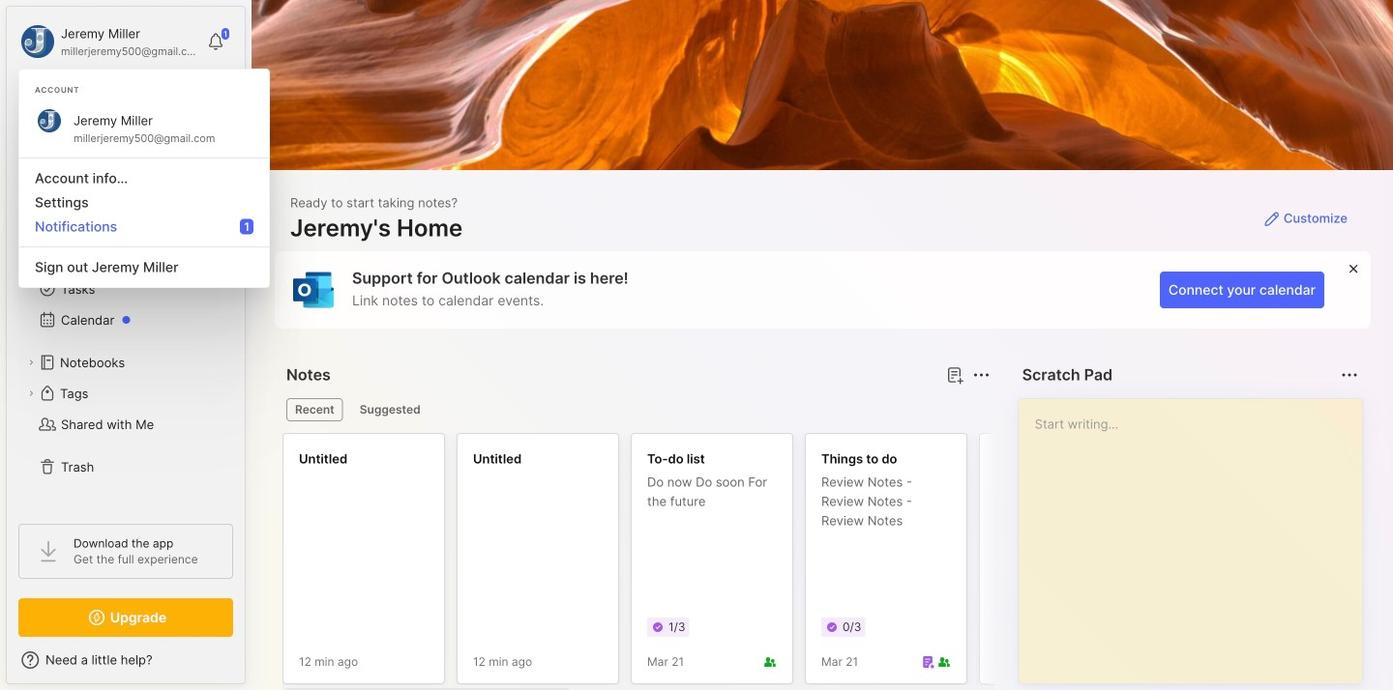 Task type: locate. For each thing, give the bounding box(es) containing it.
1 horizontal spatial tab
[[351, 399, 429, 422]]

tab list
[[286, 399, 988, 422]]

expand tags image
[[25, 388, 37, 400]]

main element
[[0, 0, 252, 691]]

row group
[[283, 434, 1394, 691]]

tree
[[7, 189, 245, 507]]

Search text field
[[53, 99, 208, 117]]

tab
[[286, 399, 343, 422], [351, 399, 429, 422]]

1 tab from the left
[[286, 399, 343, 422]]

none search field inside main element
[[53, 96, 208, 119]]

Start writing… text field
[[1035, 400, 1362, 669]]

None search field
[[53, 96, 208, 119]]

0 horizontal spatial tab
[[286, 399, 343, 422]]



Task type: describe. For each thing, give the bounding box(es) containing it.
dropdown list menu
[[19, 150, 269, 280]]

2 tab from the left
[[351, 399, 429, 422]]

click to collapse image
[[244, 655, 259, 678]]

Account field
[[18, 22, 197, 61]]

tree inside main element
[[7, 189, 245, 507]]

expand notebooks image
[[25, 357, 37, 369]]

WHAT'S NEW field
[[7, 646, 245, 676]]



Task type: vqa. For each thing, say whether or not it's contained in the screenshot.
left tab
yes



